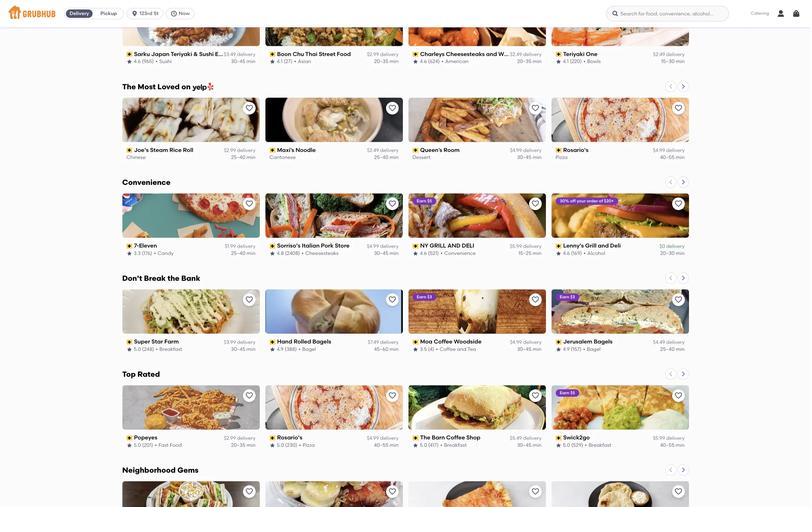 Task type: locate. For each thing, give the bounding box(es) containing it.
2 4.1 from the left
[[563, 59, 569, 65]]

subscription pass image for the barn coffee shop
[[413, 436, 419, 441]]

$20+
[[600, 7, 610, 12], [604, 199, 614, 204]]

maxi's
[[277, 147, 294, 153]]

• sushi
[[156, 59, 172, 65]]

4.1 for teriyaki one
[[563, 59, 569, 65]]

25–40 min for maxi's noodle
[[374, 155, 399, 161]]

$5 for ny
[[427, 199, 432, 204]]

convenience down and
[[444, 251, 476, 257]]

2 caret right icon image from the top
[[681, 180, 686, 185]]

2 bagels from the left
[[594, 339, 613, 346]]

earn for moa
[[417, 295, 426, 300]]

4.9 left (157)
[[563, 347, 570, 353]]

alcohol
[[588, 251, 606, 257]]

1 vertical spatial coffee
[[440, 347, 456, 353]]

0 horizontal spatial and
[[457, 347, 467, 353]]

0 horizontal spatial 4.9
[[277, 347, 284, 353]]

1 horizontal spatial $5.99
[[653, 436, 665, 442]]

1 horizontal spatial $5.99 delivery
[[653, 436, 685, 442]]

$4.99
[[510, 148, 522, 154], [653, 148, 665, 154], [367, 244, 379, 250], [510, 340, 522, 346], [367, 436, 379, 442]]

delivery for rolled
[[380, 340, 399, 346]]

subscription pass image
[[126, 52, 133, 57], [413, 52, 419, 57], [270, 148, 276, 153], [413, 244, 419, 249], [556, 244, 562, 249], [270, 340, 276, 345], [413, 340, 419, 345], [556, 340, 562, 345], [270, 436, 276, 441], [556, 436, 562, 441]]

40–55 for top rated
[[660, 443, 675, 449]]

1 horizontal spatial teriyaki
[[563, 51, 585, 57]]

save this restaurant image
[[245, 104, 253, 112], [388, 104, 397, 112], [674, 104, 683, 112], [674, 200, 683, 209], [245, 296, 253, 305], [388, 296, 397, 305], [388, 392, 397, 401], [531, 392, 540, 401], [674, 392, 683, 401], [245, 488, 253, 497]]

• breakfast
[[156, 347, 182, 353], [441, 443, 467, 449], [585, 443, 612, 449]]

1 horizontal spatial 20–35
[[374, 59, 389, 65]]

0 horizontal spatial $5
[[141, 7, 146, 12]]

• right (230) at the left of page
[[299, 443, 301, 449]]

0 vertical spatial and
[[486, 51, 497, 57]]

$4.99 delivery for coffee
[[510, 340, 542, 346]]

0 horizontal spatial pizza
[[303, 443, 315, 449]]

0 horizontal spatial $3
[[427, 295, 432, 300]]

1 vertical spatial pizza
[[303, 443, 315, 449]]

star icon image left 4.6 (624)
[[413, 59, 418, 65]]

breakfast for farm
[[160, 347, 182, 353]]

coffee up (4)
[[434, 339, 453, 346]]

moa
[[420, 339, 433, 346]]

3 caret right icon image from the top
[[681, 276, 686, 281]]

30–45 for queen's room
[[517, 155, 532, 161]]

$20+ for teriyaki one
[[600, 7, 610, 12]]

$2.49
[[510, 52, 522, 58], [653, 52, 665, 58], [367, 148, 379, 154]]

sushi
[[199, 51, 214, 57], [159, 59, 172, 65]]

4 caret right icon image from the top
[[681, 372, 686, 378]]

• coffee and tea
[[436, 347, 476, 353]]

0 vertical spatial $2.99
[[367, 52, 379, 58]]

break
[[144, 274, 166, 283]]

2 vertical spatial $2.99
[[224, 436, 236, 442]]

5.0 left (230) at the left of page
[[277, 443, 284, 449]]

of for one
[[595, 7, 599, 12]]

$2.49 delivery for teriyaki one
[[653, 52, 685, 58]]

rolled
[[294, 339, 311, 346]]

4.1 left (27)
[[277, 59, 283, 65]]

1 horizontal spatial sushi
[[199, 51, 214, 57]]

• right (176)
[[154, 251, 156, 257]]

2 caret left icon image from the top
[[668, 180, 674, 185]]

0 horizontal spatial cheesesteaks
[[305, 251, 339, 257]]

1 vertical spatial order
[[587, 199, 598, 204]]

cantonese
[[270, 155, 296, 161]]

0 horizontal spatial $2.49
[[367, 148, 379, 154]]

earn $3 for jerusalem
[[560, 295, 575, 300]]

deli
[[610, 243, 621, 250]]

• down super star farm
[[156, 347, 158, 353]]

catering
[[751, 11, 769, 16]]

$5.99 delivery
[[510, 244, 542, 250], [653, 436, 685, 442]]

5.0 left (417)
[[420, 443, 427, 449]]

3 caret left icon image from the top
[[668, 276, 674, 281]]

4.6 down 'ny'
[[420, 251, 427, 257]]

sushi right &
[[199, 51, 214, 57]]

subscription pass image
[[270, 52, 276, 57], [556, 52, 562, 57], [126, 148, 133, 153], [413, 148, 419, 153], [556, 148, 562, 153], [126, 244, 133, 249], [270, 244, 276, 249], [126, 340, 133, 345], [126, 436, 133, 441], [413, 436, 419, 441]]

2 horizontal spatial $2.49
[[653, 52, 665, 58]]

sorriso's italian pork store logo image
[[265, 194, 403, 238]]

• left fast
[[155, 443, 157, 449]]

2 horizontal spatial 20–35
[[517, 59, 532, 65]]

now button
[[166, 8, 197, 19]]

0 vertical spatial coffee
[[434, 339, 453, 346]]

$2.99 delivery for top rated
[[224, 436, 256, 442]]

chinese
[[126, 155, 146, 161]]

convenience
[[122, 178, 171, 187], [444, 251, 476, 257]]

$0
[[660, 244, 665, 250]]

1 vertical spatial the
[[420, 435, 431, 442]]

20–35
[[374, 59, 389, 65], [517, 59, 532, 65], [231, 443, 245, 449]]

the up 5.0 (417)
[[420, 435, 431, 442]]

pork
[[321, 243, 334, 250]]

0 horizontal spatial earn $5
[[131, 7, 146, 12]]

bagel down hand rolled bagels
[[302, 347, 316, 353]]

0 vertical spatial of
[[595, 7, 599, 12]]

5.0 left (201)
[[134, 443, 141, 449]]

delivery for barn
[[523, 436, 542, 442]]

$4.99 delivery for room
[[510, 148, 542, 154]]

hand rolled bagels logo image
[[265, 290, 403, 334]]

of for grill
[[599, 199, 603, 204]]

joe's
[[134, 147, 149, 153]]

the left the most
[[122, 82, 136, 91]]

0 vertical spatial food
[[337, 51, 351, 57]]

popeyes logo image
[[122, 386, 260, 431]]

star icon image left 4.9 (157) in the bottom right of the page
[[556, 347, 561, 353]]

2 vertical spatial $2.99 delivery
[[224, 436, 256, 442]]

lenny's grill and deli
[[563, 243, 621, 250]]

0 horizontal spatial $5.99 delivery
[[510, 244, 542, 250]]

pickup button
[[94, 8, 124, 19]]

super star farm
[[134, 339, 179, 346]]

1 horizontal spatial bagels
[[594, 339, 613, 346]]

the barn coffee shop logo image
[[408, 386, 546, 431]]

5 caret left icon image from the top
[[668, 468, 674, 474]]

• down rolled
[[299, 347, 301, 353]]

delivery for cheesesteaks
[[523, 52, 542, 58]]

1 caret left icon image from the top
[[668, 84, 674, 89]]

1 horizontal spatial $2.49 delivery
[[510, 52, 542, 58]]

(220)
[[570, 59, 582, 65]]

1 horizontal spatial pizza
[[556, 155, 568, 161]]

0 horizontal spatial the
[[122, 82, 136, 91]]

4.1
[[277, 59, 283, 65], [563, 59, 569, 65]]

bagel down "jerusalem bagels"
[[587, 347, 601, 353]]

teriyaki up 4.1 (220)
[[563, 51, 585, 57]]

svg image
[[777, 9, 785, 18], [792, 9, 801, 18], [131, 10, 138, 17], [170, 10, 177, 17], [612, 10, 619, 17]]

2 horizontal spatial earn $5
[[560, 391, 575, 396]]

shop
[[467, 435, 481, 442]]

5.0 for super star farm
[[134, 347, 141, 353]]

5.0 left (529)
[[563, 443, 570, 449]]

20–35 for street
[[374, 59, 389, 65]]

bagels right rolled
[[313, 339, 331, 346]]

1 horizontal spatial convenience
[[444, 251, 476, 257]]

• right (417)
[[441, 443, 443, 449]]

subscription pass image for jerusalem
[[556, 340, 562, 345]]

1 horizontal spatial and
[[486, 51, 497, 57]]

$4.99 for italian
[[367, 244, 379, 250]]

pickup
[[101, 11, 117, 16]]

jerusalem
[[563, 339, 593, 346]]

• bagel down hand rolled bagels
[[299, 347, 316, 353]]

farm
[[164, 339, 179, 346]]

super
[[134, 339, 150, 346]]

(248)
[[142, 347, 154, 353]]

grill
[[585, 243, 597, 250]]

2 horizontal spatial 20–35 min
[[517, 59, 542, 65]]

subscription pass image for 7-eleven
[[126, 244, 133, 249]]

save this restaurant image for super star farm logo
[[245, 296, 253, 305]]

star icon image left 5.0 (529)
[[556, 443, 561, 449]]

grill
[[430, 243, 446, 250]]

0 vertical spatial $5
[[141, 7, 146, 12]]

$4.99 delivery for italian
[[367, 244, 399, 250]]

and for deli
[[598, 243, 609, 250]]

2 horizontal spatial $2.49 delivery
[[653, 52, 685, 58]]

30–45 min for queen's room
[[517, 155, 542, 161]]

1 horizontal spatial $5
[[427, 199, 432, 204]]

rosario's for the rightmost the rosario's logo
[[563, 147, 589, 153]]

delivery
[[70, 11, 89, 16]]

• breakfast down the barn coffee shop
[[441, 443, 467, 449]]

20–35 for wings
[[517, 59, 532, 65]]

0 vertical spatial cheesesteaks
[[446, 51, 485, 57]]

star icon image left 4.6 (965)
[[126, 59, 132, 65]]

sarku
[[134, 51, 150, 57]]

sarku japan teriyaki & sushi express
[[134, 51, 236, 57]]

1 horizontal spatial earn $3
[[560, 295, 575, 300]]

catering button
[[746, 6, 774, 22]]

0 horizontal spatial of
[[595, 7, 599, 12]]

2 • bagel from the left
[[583, 347, 601, 353]]

coffee right barn
[[446, 435, 465, 442]]

coffee down moa coffee woodside
[[440, 347, 456, 353]]

4.6 left (169)
[[563, 251, 570, 257]]

caret right icon image
[[681, 84, 686, 89], [681, 180, 686, 185], [681, 276, 686, 281], [681, 372, 686, 378], [681, 468, 686, 474]]

order for grill
[[587, 199, 598, 204]]

• candy
[[154, 251, 174, 257]]

ny grill and deli logo image
[[408, 194, 546, 238]]

star icon image left 5.0 (230)
[[270, 443, 275, 449]]

star icon image left 4.1 (27)
[[270, 59, 275, 65]]

1 • bagel from the left
[[299, 347, 316, 353]]

0 vertical spatial $20+
[[600, 7, 610, 12]]

2 earn $3 from the left
[[560, 295, 575, 300]]

4.6 for lenny's grill and deli
[[563, 251, 570, 257]]

4.9 down 'hand'
[[277, 347, 284, 353]]

jerusalem bagels logo image
[[552, 290, 689, 334]]

• pizza
[[299, 443, 315, 449]]

1 vertical spatial $5.99 delivery
[[653, 436, 685, 442]]

• right (529)
[[585, 443, 587, 449]]

7-eleven logo image
[[122, 194, 260, 238]]

2 vertical spatial $5
[[571, 391, 575, 396]]

and up "alcohol"
[[598, 243, 609, 250]]

swick2go logo image
[[552, 386, 689, 431]]

noodle
[[296, 147, 316, 153]]

0 horizontal spatial • bagel
[[299, 347, 316, 353]]

1 vertical spatial $5.99
[[653, 436, 665, 442]]

4.8
[[277, 251, 284, 257]]

1 horizontal spatial rosario's logo image
[[552, 98, 689, 142]]

5.0 for rosario's
[[277, 443, 284, 449]]

breakfast down farm
[[160, 347, 182, 353]]

• fast food
[[155, 443, 182, 449]]

convenience down chinese
[[122, 178, 171, 187]]

save this restaurant image for the left the rosario's logo
[[388, 392, 397, 401]]

2 horizontal spatial and
[[598, 243, 609, 250]]

$2.99 delivery
[[367, 52, 399, 58], [224, 148, 256, 154], [224, 436, 256, 442]]

1 vertical spatial $2.99 delivery
[[224, 148, 256, 154]]

delivery for steam
[[237, 148, 256, 154]]

1 horizontal spatial 4.1
[[563, 59, 569, 65]]

• right (2408)
[[302, 251, 304, 257]]

1 4.9 from the left
[[277, 347, 284, 353]]

star icon image left 5.0 (417)
[[413, 443, 418, 449]]

svg image inside now button
[[170, 10, 177, 17]]

1 vertical spatial sushi
[[159, 59, 172, 65]]

your for lenny's
[[577, 199, 586, 204]]

0 horizontal spatial breakfast
[[160, 347, 182, 353]]

• right (157)
[[583, 347, 585, 353]]

$2.99 delivery for the most loved on
[[224, 148, 256, 154]]

maxi's noodle
[[277, 147, 316, 153]]

and down woodside
[[457, 347, 467, 353]]

teriyaki one
[[563, 51, 598, 57]]

sarku japan teriyaki & sushi express logo image
[[122, 2, 260, 46]]

$1.99
[[225, 244, 236, 250]]

0 horizontal spatial sushi
[[159, 59, 172, 65]]

1 vertical spatial and
[[598, 243, 609, 250]]

• for the barn coffee shop
[[441, 443, 443, 449]]

40–55 min for the most loved on
[[660, 155, 685, 161]]

• right (27)
[[294, 59, 296, 65]]

most
[[138, 82, 156, 91]]

save this restaurant image for the barn coffee shop logo
[[531, 392, 540, 401]]

0 horizontal spatial • breakfast
[[156, 347, 182, 353]]

save this restaurant image for joe's steam rice roll logo
[[245, 104, 253, 112]]

1 earn $3 from the left
[[417, 295, 432, 300]]

the for the barn coffee shop
[[420, 435, 431, 442]]

5 caret right icon image from the top
[[681, 468, 686, 474]]

teriyaki left &
[[171, 51, 192, 57]]

1 4.1 from the left
[[277, 59, 283, 65]]

• bagel for bagels
[[583, 347, 601, 353]]

2 bagel from the left
[[587, 347, 601, 353]]

$3 off your order of $20+
[[560, 7, 610, 12]]

earn
[[131, 7, 140, 12], [417, 199, 426, 204], [417, 295, 426, 300], [560, 295, 570, 300], [560, 391, 570, 396]]

1 horizontal spatial of
[[599, 199, 603, 204]]

star icon image left 3.3
[[126, 251, 132, 257]]

save this restaurant image
[[674, 8, 683, 16], [531, 104, 540, 112], [245, 200, 253, 209], [388, 200, 397, 209], [531, 200, 540, 209], [531, 296, 540, 305], [674, 296, 683, 305], [245, 392, 253, 401], [388, 488, 397, 497], [531, 488, 540, 497], [674, 488, 683, 497]]

• breakfast down farm
[[156, 347, 182, 353]]

1 vertical spatial cheesesteaks
[[305, 251, 339, 257]]

delivery for coffee
[[523, 340, 542, 346]]

1 vertical spatial off
[[570, 199, 576, 204]]

• down japan at the top left of page
[[156, 59, 158, 65]]

(176)
[[142, 251, 152, 257]]

2 horizontal spatial $5
[[571, 391, 575, 396]]

• alcohol
[[584, 251, 606, 257]]

cheesesteaks up american
[[446, 51, 485, 57]]

ny
[[420, 243, 428, 250]]

chu
[[293, 51, 304, 57]]

sushi down japan at the top left of page
[[159, 59, 172, 65]]

0 horizontal spatial convenience
[[122, 178, 171, 187]]

4.6 (965)
[[134, 59, 154, 65]]

your
[[572, 7, 581, 12], [577, 199, 586, 204]]

5.0 down super
[[134, 347, 141, 353]]

$5.99 delivery for swick2go
[[653, 436, 685, 442]]

0 horizontal spatial food
[[170, 443, 182, 449]]

moa coffee woodside logo image
[[408, 290, 546, 334]]

the barn coffee shop
[[420, 435, 481, 442]]

caret left icon image
[[668, 84, 674, 89], [668, 180, 674, 185], [668, 276, 674, 281], [668, 372, 674, 378], [668, 468, 674, 474]]

• right (4)
[[436, 347, 438, 353]]

• down teriyaki one
[[584, 59, 586, 65]]

1 horizontal spatial 4.9
[[563, 347, 570, 353]]

min for grill
[[676, 251, 685, 257]]

1 horizontal spatial breakfast
[[444, 443, 467, 449]]

star icon image for 7-eleven
[[126, 251, 132, 257]]

• right (521)
[[441, 251, 443, 257]]

0 vertical spatial rosario's logo image
[[552, 98, 689, 142]]

• breakfast right (529)
[[585, 443, 612, 449]]

1 vertical spatial $2.99
[[224, 148, 236, 154]]

star icon image for teriyaki one
[[556, 59, 561, 65]]

$5.49 delivery
[[510, 436, 542, 442]]

1 horizontal spatial cheesesteaks
[[446, 51, 485, 57]]

0 vertical spatial the
[[122, 82, 136, 91]]

super star farm logo image
[[122, 290, 260, 334]]

• for swick2go
[[585, 443, 587, 449]]

(230)
[[285, 443, 297, 449]]

1 vertical spatial $20+
[[604, 199, 614, 204]]

star icon image left 4.6 (521)
[[413, 251, 418, 257]]

delivery for chu
[[380, 52, 399, 58]]

food right fast
[[170, 443, 182, 449]]

cheesesteaks down "pork"
[[305, 251, 339, 257]]

maxi's noodle logo image
[[265, 98, 403, 142]]

star icon image left the 5.0 (248)
[[126, 347, 132, 353]]

• for rosario's
[[299, 443, 301, 449]]

0 vertical spatial $5.99 delivery
[[510, 244, 542, 250]]

25–40 min
[[231, 155, 256, 161], [374, 155, 399, 161], [231, 251, 256, 257], [661, 347, 685, 353]]

star icon image left 4.1 (220)
[[556, 59, 561, 65]]

star icon image left 4.9 (388)
[[270, 347, 275, 353]]

min
[[247, 59, 256, 65], [390, 59, 399, 65], [533, 59, 542, 65], [676, 59, 685, 65], [247, 155, 256, 161], [390, 155, 399, 161], [533, 155, 542, 161], [676, 155, 685, 161], [247, 251, 256, 257], [390, 251, 399, 257], [533, 251, 542, 257], [676, 251, 685, 257], [247, 347, 256, 353], [390, 347, 399, 353], [533, 347, 542, 353], [676, 347, 685, 353], [247, 443, 256, 449], [390, 443, 399, 449], [533, 443, 542, 449], [676, 443, 685, 449]]

rosario's logo image
[[552, 98, 689, 142], [265, 386, 403, 431]]

star icon image for sorriso's italian pork store
[[270, 251, 275, 257]]

1 horizontal spatial rosario's
[[563, 147, 589, 153]]

1 horizontal spatial the
[[420, 435, 431, 442]]

0 horizontal spatial $5.99
[[510, 244, 522, 250]]

2 4.9 from the left
[[563, 347, 570, 353]]

4.6 left (624)
[[420, 59, 427, 65]]

5.0 (417)
[[420, 443, 439, 449]]

• bagel down "jerusalem bagels"
[[583, 347, 601, 353]]

0 horizontal spatial earn $3
[[417, 295, 432, 300]]

save this restaurant image for the maxi's noodle logo
[[388, 104, 397, 112]]

$2.49 delivery
[[510, 52, 542, 58], [653, 52, 685, 58], [367, 148, 399, 154]]

teriyaki one logo image
[[552, 2, 689, 46]]

star icon image
[[126, 59, 132, 65], [270, 59, 275, 65], [413, 59, 418, 65], [556, 59, 561, 65], [126, 251, 132, 257], [270, 251, 275, 257], [413, 251, 418, 257], [556, 251, 561, 257], [126, 347, 132, 353], [270, 347, 275, 353], [413, 347, 418, 353], [556, 347, 561, 353], [126, 443, 132, 449], [270, 443, 275, 449], [413, 443, 418, 449], [556, 443, 561, 449]]

star icon image left 5.0 (201)
[[126, 443, 132, 449]]

breakfast right (529)
[[589, 443, 612, 449]]

0 vertical spatial earn $5
[[131, 7, 146, 12]]

save this restaurant image for "hand rolled bagels logo"
[[388, 296, 397, 305]]

2 vertical spatial and
[[457, 347, 467, 353]]

0 horizontal spatial 20–35 min
[[231, 443, 256, 449]]

45–60 min
[[374, 347, 399, 353]]

delivery for japan
[[237, 52, 256, 58]]

1 horizontal spatial $2.49
[[510, 52, 522, 58]]

bagels right jerusalem
[[594, 339, 613, 346]]

min for eleven
[[247, 251, 256, 257]]

and left wings
[[486, 51, 497, 57]]

4.6
[[134, 59, 141, 65], [420, 59, 427, 65], [420, 251, 427, 257], [563, 251, 570, 257]]

25–40
[[231, 155, 245, 161], [374, 155, 389, 161], [231, 251, 245, 257], [661, 347, 675, 353]]

1 caret right icon image from the top
[[681, 84, 686, 89]]

breakfast down the barn coffee shop
[[444, 443, 467, 449]]

earn for ny
[[417, 199, 426, 204]]

star icon image left 3.5
[[413, 347, 418, 353]]

off for lenny's grill and deli
[[570, 199, 576, 204]]

1 horizontal spatial 20–35 min
[[374, 59, 399, 65]]

&
[[194, 51, 198, 57]]

star icon image left 4.8
[[270, 251, 275, 257]]

subscription pass image for queen's room
[[413, 148, 419, 153]]

4.6 for ny grill and deli
[[420, 251, 427, 257]]

0 horizontal spatial teriyaki
[[171, 51, 192, 57]]

caret left icon image for rated
[[668, 372, 674, 378]]

1 vertical spatial of
[[599, 199, 603, 204]]

main navigation navigation
[[0, 0, 811, 27]]

1 horizontal spatial food
[[337, 51, 351, 57]]

subscription pass image for hand
[[270, 340, 276, 345]]

4.6 down the sarku
[[134, 59, 141, 65]]

earn for jerusalem
[[560, 295, 570, 300]]

• right (169)
[[584, 251, 586, 257]]

loved
[[158, 82, 180, 91]]

2 horizontal spatial $3
[[571, 295, 575, 300]]

15–30
[[661, 59, 675, 65]]

1 vertical spatial your
[[577, 199, 586, 204]]

1 horizontal spatial • breakfast
[[441, 443, 467, 449]]

30–45 min for sorriso's italian pork store
[[374, 251, 399, 257]]

1 bagel from the left
[[302, 347, 316, 353]]

0 vertical spatial rosario's
[[563, 147, 589, 153]]

0 vertical spatial order
[[582, 7, 594, 12]]

4.1 left (220)
[[563, 59, 569, 65]]

5.0
[[134, 347, 141, 353], [134, 443, 141, 449], [277, 443, 284, 449], [420, 443, 427, 449], [563, 443, 570, 449]]

• right (624)
[[442, 59, 444, 65]]

star icon image left 4.6 (169)
[[556, 251, 561, 257]]

4 caret left icon image from the top
[[668, 372, 674, 378]]

• breakfast for coffee
[[441, 443, 467, 449]]

0 horizontal spatial bagels
[[313, 339, 331, 346]]

breakfast for coffee
[[444, 443, 467, 449]]

0 horizontal spatial 4.1
[[277, 59, 283, 65]]

1 vertical spatial $5
[[427, 199, 432, 204]]

food right street
[[337, 51, 351, 57]]

1 vertical spatial rosario's
[[277, 435, 302, 442]]



Task type: describe. For each thing, give the bounding box(es) containing it.
rice
[[170, 147, 182, 153]]

$5.99 delivery for ny grill and deli
[[510, 244, 542, 250]]

(624)
[[428, 59, 440, 65]]

subscription pass image for joe's steam rice roll
[[126, 148, 133, 153]]

• for hand rolled bagels
[[299, 347, 301, 353]]

moa coffee woodside
[[420, 339, 482, 346]]

20–35 min for street
[[374, 59, 399, 65]]

min for grill
[[533, 251, 542, 257]]

$7.49 delivery
[[368, 340, 399, 346]]

lenny's
[[563, 243, 584, 250]]

boon chu thai street food
[[277, 51, 351, 57]]

4.6 for sarku japan teriyaki & sushi express
[[134, 59, 141, 65]]

subscription pass image for teriyaki one
[[556, 52, 562, 57]]

subscription pass image for moa
[[413, 340, 419, 345]]

$3.49
[[224, 52, 236, 58]]

• convenience
[[441, 251, 476, 257]]

3.5
[[420, 347, 427, 353]]

roll
[[183, 147, 193, 153]]

barn
[[432, 435, 445, 442]]

ny grill and deli
[[420, 243, 474, 250]]

joe's steam rice roll
[[134, 147, 193, 153]]

$3.99 delivery
[[224, 340, 256, 346]]

the
[[168, 274, 180, 283]]

$2.49 delivery for maxi's noodle
[[367, 148, 399, 154]]

order for one
[[582, 7, 594, 12]]

top rated
[[122, 371, 160, 379]]

5.0 (248)
[[134, 347, 154, 353]]

7-
[[134, 243, 139, 250]]

• american
[[442, 59, 469, 65]]

queen's room
[[420, 147, 460, 153]]

caret right icon image for gems
[[681, 468, 686, 474]]

star icon image for moa coffee woodside
[[413, 347, 418, 353]]

subscription pass image for lenny's
[[556, 244, 562, 249]]

1 teriyaki from the left
[[171, 51, 192, 57]]

(417)
[[428, 443, 439, 449]]

1 vertical spatial food
[[170, 443, 182, 449]]

• for jerusalem bagels
[[583, 347, 585, 353]]

steam
[[150, 147, 168, 153]]

$2.49 for maxi's noodle
[[367, 148, 379, 154]]

boon chu thai street food logo image
[[265, 2, 403, 46]]

delivery for grill
[[523, 244, 542, 250]]

delivery for eleven
[[237, 244, 256, 250]]

25–40 min for joe's steam rice roll
[[231, 155, 256, 161]]

delivery for bagels
[[666, 340, 685, 346]]

hand
[[277, 339, 292, 346]]

bank
[[181, 274, 200, 283]]

italian
[[302, 243, 320, 250]]

american
[[445, 59, 469, 65]]

charleys cheesesteaks and wings logo image
[[408, 2, 546, 46]]

min for one
[[676, 59, 685, 65]]

25–40 for joe's steam rice roll
[[231, 155, 245, 161]]

street
[[319, 51, 336, 57]]

rated
[[138, 371, 160, 379]]

4.6 (624)
[[420, 59, 440, 65]]

coffee for and
[[440, 347, 456, 353]]

0 vertical spatial convenience
[[122, 178, 171, 187]]

4.9 (388)
[[277, 347, 297, 353]]

el vincentino logo image
[[552, 482, 689, 508]]

4.1 (220)
[[563, 59, 582, 65]]

the most loved on
[[122, 82, 193, 91]]

bagel for bagels
[[587, 347, 601, 353]]

express
[[215, 51, 236, 57]]

$0 delivery
[[660, 244, 685, 250]]

1 vertical spatial convenience
[[444, 251, 476, 257]]

novo deli logo image
[[122, 482, 260, 508]]

min for coffee
[[533, 347, 542, 353]]

0 vertical spatial sushi
[[199, 51, 214, 57]]

min for japan
[[247, 59, 256, 65]]

caret right icon image for break
[[681, 276, 686, 281]]

4.9 for jerusalem bagels
[[563, 347, 570, 353]]

eleven
[[139, 243, 157, 250]]

123rd
[[140, 11, 152, 16]]

$2.49 for teriyaki one
[[653, 52, 665, 58]]

40–55 min for top rated
[[660, 443, 685, 449]]

jerusalem bagels
[[563, 339, 613, 346]]

rosario's for the left the rosario's logo
[[277, 435, 302, 442]]

and
[[448, 243, 461, 250]]

(521)
[[428, 251, 439, 257]]

Search for food, convenience, alcohol... search field
[[606, 6, 729, 21]]

4.1 for boon chu thai street food
[[277, 59, 283, 65]]

1 bagels from the left
[[313, 339, 331, 346]]

martiniello's pizzeria iv logo image
[[408, 482, 546, 508]]

$3 for jerusalem bagels
[[571, 295, 575, 300]]

• for lenny's grill and deli
[[584, 251, 586, 257]]

• for sarku japan teriyaki & sushi express
[[156, 59, 158, 65]]

star icon image for rosario's
[[270, 443, 275, 449]]

delivery for star
[[237, 340, 256, 346]]

• for charleys cheesesteaks and wings
[[442, 59, 444, 65]]

neighborhood gems
[[122, 467, 199, 475]]

queen's room logo image
[[408, 98, 546, 142]]

30–45 for super star farm
[[231, 347, 245, 353]]

earn $5 for ny
[[417, 199, 432, 204]]

$4.99 for coffee
[[510, 340, 522, 346]]

$1.99 delivery
[[225, 244, 256, 250]]

save this restaurant image for novo deli logo
[[245, 488, 253, 497]]

delivery for room
[[523, 148, 542, 154]]

subscription pass image for maxi's
[[270, 148, 276, 153]]

min for bagels
[[676, 347, 685, 353]]

earn for sarku
[[131, 7, 140, 12]]

popeyes
[[134, 435, 157, 442]]

$5.49
[[510, 436, 522, 442]]

caret left icon image for gems
[[668, 468, 674, 474]]

svg image inside 123rd st button
[[131, 10, 138, 17]]

0 horizontal spatial rosario's logo image
[[265, 386, 403, 431]]

• for teriyaki one
[[584, 59, 586, 65]]

30–45 for the barn coffee shop
[[517, 443, 532, 449]]

gems
[[177, 467, 199, 475]]

queen's
[[420, 147, 442, 153]]

top
[[122, 371, 136, 379]]

tea
[[468, 347, 476, 353]]

subscription pass image for charleys
[[413, 52, 419, 57]]

1 horizontal spatial $3
[[560, 7, 565, 12]]

• cheesesteaks
[[302, 251, 339, 257]]

star icon image for popeyes
[[126, 443, 132, 449]]

0 vertical spatial $2.99 delivery
[[367, 52, 399, 58]]

3.3
[[134, 251, 141, 257]]

room
[[444, 147, 460, 153]]

(157)
[[571, 347, 582, 353]]

25–40 for maxi's noodle
[[374, 155, 389, 161]]

delivery button
[[65, 8, 94, 19]]

delivery for one
[[666, 52, 685, 58]]

(965)
[[142, 59, 154, 65]]

one
[[586, 51, 598, 57]]

star icon image for jerusalem bagels
[[556, 347, 561, 353]]

neighborhood
[[122, 467, 176, 475]]

123rd st button
[[127, 8, 166, 19]]

don't
[[122, 274, 142, 283]]

0 vertical spatial pizza
[[556, 155, 568, 161]]

• asian
[[294, 59, 311, 65]]

star
[[152, 339, 163, 346]]

woodside
[[454, 339, 482, 346]]

min for room
[[533, 155, 542, 161]]

• bagel for rolled
[[299, 347, 316, 353]]

$2.99 for top rated
[[224, 436, 236, 442]]

now
[[179, 11, 190, 16]]

2 vertical spatial coffee
[[446, 435, 465, 442]]

45–60
[[374, 347, 389, 353]]

bowls
[[587, 59, 601, 65]]

2 vertical spatial earn $5
[[560, 391, 575, 396]]

min for italian
[[390, 251, 399, 257]]

juii c juice logo image
[[265, 482, 403, 508]]

• for sorriso's italian pork store
[[302, 251, 304, 257]]

2 horizontal spatial • breakfast
[[585, 443, 612, 449]]

30–45 min for the barn coffee shop
[[517, 443, 542, 449]]

(169)
[[571, 251, 582, 257]]

4.6 (521)
[[420, 251, 439, 257]]

delivery for italian
[[380, 244, 399, 250]]

store
[[335, 243, 350, 250]]

subscription pass image for rosario's
[[556, 148, 562, 153]]

$5.99 for ny grill and deli
[[510, 244, 522, 250]]

25–40 min for jerusalem bagels
[[661, 347, 685, 353]]

asian
[[298, 59, 311, 65]]

joe's steam rice roll logo image
[[122, 98, 260, 142]]

$20+ for lenny's grill and deli
[[604, 199, 614, 204]]

wings
[[499, 51, 516, 57]]

swick2go
[[563, 435, 590, 442]]

earn $5 for sarku
[[131, 7, 146, 12]]

delivery for noodle
[[380, 148, 399, 154]]

$2.49 delivery for charleys cheesesteaks and wings
[[510, 52, 542, 58]]

7-eleven
[[134, 243, 157, 250]]

$7.49
[[368, 340, 379, 346]]

5.0 (529)
[[563, 443, 583, 449]]

• bowls
[[584, 59, 601, 65]]

5.0 (230)
[[277, 443, 297, 449]]

2 teriyaki from the left
[[563, 51, 585, 57]]

0 horizontal spatial 20–35
[[231, 443, 245, 449]]

$2.49 for charleys cheesesteaks and wings
[[510, 52, 522, 58]]

30% off your order of $20+
[[560, 199, 614, 204]]

subscription pass image for sorriso's italian pork store
[[270, 244, 276, 249]]

• for super star farm
[[156, 347, 158, 353]]

30–45 for sarku japan teriyaki & sushi express
[[231, 59, 245, 65]]

lenny's grill and deli logo image
[[552, 194, 689, 238]]

earn $3 for moa
[[417, 295, 432, 300]]

boon
[[277, 51, 291, 57]]

4.1 (27)
[[277, 59, 293, 65]]

25–40 min for 7-eleven
[[231, 251, 256, 257]]

4.9 (157)
[[563, 347, 582, 353]]

$3 for moa coffee woodside
[[427, 295, 432, 300]]

and for wings
[[486, 51, 497, 57]]

save this restaurant image for the rightmost the rosario's logo
[[674, 104, 683, 112]]

min for barn
[[533, 443, 542, 449]]

the for the most loved on
[[122, 82, 136, 91]]

caret right icon image for rated
[[681, 372, 686, 378]]

2 horizontal spatial breakfast
[[589, 443, 612, 449]]

caret left icon image for break
[[668, 276, 674, 281]]



Task type: vqa. For each thing, say whether or not it's contained in the screenshot.
JOE
no



